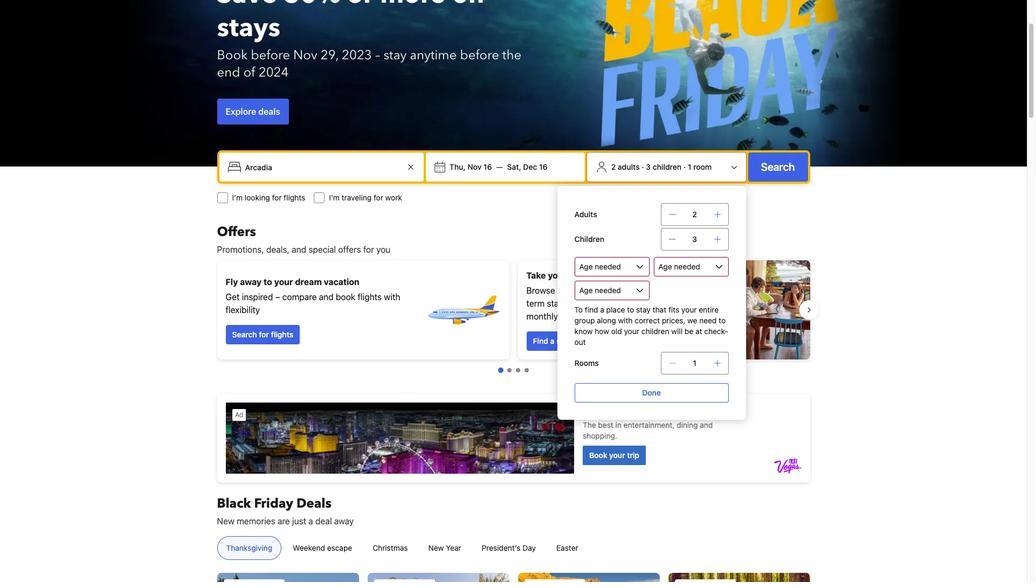 Task type: describe. For each thing, give the bounding box(es) containing it.
offering
[[600, 286, 631, 296]]

to find a place to stay that fits your entire group along with correct prices, we need to know how old your children will be at check- out
[[575, 305, 729, 347]]

just
[[292, 517, 306, 527]]

weekend escape
[[293, 544, 352, 553]]

advertisement region
[[217, 394, 811, 483]]

i'm looking for flights
[[232, 193, 306, 202]]

we
[[688, 316, 698, 325]]

2 adults · 3 children · 1 room button
[[592, 157, 742, 178]]

thanksgiving
[[226, 544, 273, 553]]

2 for 2 adults · 3 children · 1 room
[[612, 162, 616, 172]]

thu, nov 16 button
[[446, 158, 497, 177]]

find
[[585, 305, 599, 315]]

done button
[[575, 384, 729, 403]]

stays
[[217, 10, 281, 46]]

at inside the to find a place to stay that fits your entire group along with correct prices, we need to know how old your children will be at check- out
[[696, 327, 703, 336]]

fly
[[226, 277, 238, 287]]

children
[[575, 235, 605, 244]]

explore
[[226, 107, 256, 117]]

monthly
[[527, 312, 558, 322]]

stay inside the to find a place to stay that fits your entire group along with correct prices, we need to know how old your children will be at check- out
[[637, 305, 651, 315]]

christmas
[[373, 544, 408, 553]]

save 30% or more on stays book before nov 29, 2023 – stay anytime before the end of 2024
[[217, 0, 522, 81]]

save
[[217, 0, 277, 12]]

deals
[[297, 495, 332, 513]]

– inside fly away to your dream vacation get inspired – compare and book flights with flexibility
[[275, 292, 280, 302]]

thu, nov 16 — sat, dec 16
[[450, 162, 548, 172]]

out
[[575, 338, 586, 347]]

term
[[527, 299, 545, 309]]

dream
[[295, 277, 322, 287]]

browse
[[527, 286, 556, 296]]

traveling
[[342, 193, 372, 202]]

fits
[[669, 305, 680, 315]]

search button
[[749, 153, 809, 182]]

– inside the save 30% or more on stays book before nov 29, 2023 – stay anytime before the end of 2024
[[375, 46, 381, 64]]

president's
[[482, 544, 521, 553]]

to
[[575, 305, 583, 315]]

1 16 from the left
[[484, 162, 492, 172]]

dec
[[524, 162, 538, 172]]

2 16 from the left
[[540, 162, 548, 172]]

year
[[446, 544, 462, 553]]

yet
[[640, 271, 653, 281]]

vacation inside take your longest vacation yet browse properties offering long- term stays, many at reduced monthly rates.
[[603, 271, 638, 281]]

0 vertical spatial flights
[[284, 193, 306, 202]]

place
[[607, 305, 626, 315]]

1 vertical spatial 1
[[693, 359, 697, 368]]

search for search for flights
[[232, 330, 257, 339]]

friday
[[254, 495, 293, 513]]

day
[[523, 544, 536, 553]]

to inside fly away to your dream vacation get inspired – compare and book flights with flexibility
[[264, 277, 272, 287]]

a inside black friday deals new memories are just a deal away
[[309, 517, 313, 527]]

fly away to your dream vacation get inspired – compare and book flights with flexibility
[[226, 277, 401, 315]]

thu,
[[450, 162, 466, 172]]

black friday deals new memories are just a deal away
[[217, 495, 354, 527]]

tab list containing thanksgiving
[[209, 537, 597, 561]]

book
[[217, 46, 248, 64]]

with inside the to find a place to stay that fits your entire group along with correct prices, we need to know how old your children will be at check- out
[[619, 316, 633, 325]]

looking
[[245, 193, 270, 202]]

explore deals link
[[217, 99, 289, 125]]

deals,
[[266, 245, 290, 255]]

1 vertical spatial nov
[[468, 162, 482, 172]]

offers promotions, deals, and special offers for you
[[217, 223, 391, 255]]

take
[[527, 271, 546, 281]]

deals
[[259, 107, 280, 117]]

children inside the to find a place to stay that fits your entire group along with correct prices, we need to know how old your children will be at check- out
[[642, 327, 670, 336]]

the
[[503, 46, 522, 64]]

1 horizontal spatial 3
[[693, 235, 698, 244]]

2023
[[342, 46, 372, 64]]

black
[[217, 495, 251, 513]]

that
[[653, 305, 667, 315]]

vacation inside fly away to your dream vacation get inspired – compare and book flights with flexibility
[[324, 277, 360, 287]]

old
[[612, 327, 622, 336]]

stays,
[[547, 299, 570, 309]]

compare
[[283, 292, 317, 302]]

sat, dec 16 button
[[503, 158, 552, 177]]

get
[[226, 292, 240, 302]]

i'm
[[329, 193, 340, 202]]

main content containing offers
[[209, 223, 819, 583]]

fly away to your dream vacation image
[[425, 272, 501, 348]]

at inside take your longest vacation yet browse properties offering long- term stays, many at reduced monthly rates.
[[596, 299, 603, 309]]

flights inside fly away to your dream vacation get inspired – compare and book flights with flexibility
[[358, 292, 382, 302]]

deal
[[316, 517, 332, 527]]

president's day button
[[473, 537, 545, 561]]

1 horizontal spatial to
[[628, 305, 635, 315]]

stay inside the save 30% or more on stays book before nov 29, 2023 – stay anytime before the end of 2024
[[384, 46, 407, 64]]

nov inside the save 30% or more on stays book before nov 29, 2023 – stay anytime before the end of 2024
[[294, 46, 318, 64]]

find a stay
[[533, 337, 572, 346]]

weekend escape button
[[284, 537, 362, 561]]

1 horizontal spatial stay
[[557, 337, 572, 346]]



Task type: vqa. For each thing, say whether or not it's contained in the screenshot.
/
no



Task type: locate. For each thing, give the bounding box(es) containing it.
children left room
[[653, 162, 682, 172]]

1 horizontal spatial 2
[[693, 210, 698, 219]]

flights right looking
[[284, 193, 306, 202]]

for left you
[[364, 245, 374, 255]]

2 vertical spatial to
[[719, 316, 726, 325]]

1 vertical spatial flights
[[358, 292, 382, 302]]

for inside region
[[259, 330, 269, 339]]

before
[[251, 46, 290, 64], [460, 46, 500, 64]]

take your longest vacation yet image
[[714, 261, 811, 360]]

stay left out
[[557, 337, 572, 346]]

3 inside button
[[646, 162, 651, 172]]

2 adults · 3 children · 1 room
[[612, 162, 712, 172]]

will
[[672, 327, 683, 336]]

0 horizontal spatial ·
[[642, 162, 645, 172]]

new
[[217, 517, 235, 527], [429, 544, 444, 553]]

0 vertical spatial stay
[[384, 46, 407, 64]]

search inside search for flights link
[[232, 330, 257, 339]]

·
[[642, 162, 645, 172], [684, 162, 686, 172]]

2 vertical spatial flights
[[271, 330, 294, 339]]

0 vertical spatial 2
[[612, 162, 616, 172]]

search
[[762, 161, 796, 173], [232, 330, 257, 339]]

search for flights link
[[226, 325, 300, 345]]

be
[[685, 327, 694, 336]]

2 horizontal spatial a
[[601, 305, 605, 315]]

for
[[272, 193, 282, 202], [374, 193, 384, 202], [364, 245, 374, 255], [259, 330, 269, 339]]

1 vertical spatial 3
[[693, 235, 698, 244]]

1 vertical spatial with
[[619, 316, 633, 325]]

many
[[572, 299, 594, 309]]

stay up correct
[[637, 305, 651, 315]]

escape
[[327, 544, 352, 553]]

2 vertical spatial a
[[309, 517, 313, 527]]

new inside black friday deals new memories are just a deal away
[[217, 517, 235, 527]]

stay right 2023
[[384, 46, 407, 64]]

prices,
[[662, 316, 686, 325]]

and
[[292, 245, 307, 255], [319, 292, 334, 302]]

0 vertical spatial nov
[[294, 46, 318, 64]]

adults
[[575, 210, 598, 219]]

0 horizontal spatial nov
[[294, 46, 318, 64]]

main content
[[209, 223, 819, 583]]

new year button
[[420, 537, 471, 561]]

1 vertical spatial search
[[232, 330, 257, 339]]

at right be
[[696, 327, 703, 336]]

2 · from the left
[[684, 162, 686, 172]]

0 vertical spatial at
[[596, 299, 603, 309]]

– right the "inspired"
[[275, 292, 280, 302]]

0 vertical spatial –
[[375, 46, 381, 64]]

children down correct
[[642, 327, 670, 336]]

0 vertical spatial and
[[292, 245, 307, 255]]

2 before from the left
[[460, 46, 500, 64]]

you
[[377, 245, 391, 255]]

1 vertical spatial a
[[551, 337, 555, 346]]

for left work
[[374, 193, 384, 202]]

1 vertical spatial away
[[334, 517, 354, 527]]

1 horizontal spatial at
[[696, 327, 703, 336]]

0 horizontal spatial 3
[[646, 162, 651, 172]]

1 vertical spatial children
[[642, 327, 670, 336]]

1 horizontal spatial away
[[334, 517, 354, 527]]

vacation up offering
[[603, 271, 638, 281]]

1 horizontal spatial before
[[460, 46, 500, 64]]

2024
[[259, 64, 289, 81]]

your up we
[[682, 305, 697, 315]]

correct
[[635, 316, 660, 325]]

0 horizontal spatial with
[[384, 292, 401, 302]]

longest
[[569, 271, 601, 281]]

more
[[380, 0, 446, 12]]

2 inside button
[[612, 162, 616, 172]]

1 left room
[[688, 162, 692, 172]]

29,
[[321, 46, 339, 64]]

0 vertical spatial children
[[653, 162, 682, 172]]

search for flights
[[232, 330, 294, 339]]

with right book
[[384, 292, 401, 302]]

and right deals,
[[292, 245, 307, 255]]

0 vertical spatial 3
[[646, 162, 651, 172]]

your inside fly away to your dream vacation get inspired – compare and book flights with flexibility
[[274, 277, 293, 287]]

tab list
[[209, 537, 597, 561]]

0 horizontal spatial 2
[[612, 162, 616, 172]]

sat,
[[507, 162, 522, 172]]

easter button
[[548, 537, 588, 561]]

nov left 29,
[[294, 46, 318, 64]]

1 horizontal spatial with
[[619, 316, 633, 325]]

1 vertical spatial –
[[275, 292, 280, 302]]

rates.
[[561, 312, 583, 322]]

a inside region
[[551, 337, 555, 346]]

Where are you going? field
[[241, 158, 405, 177]]

your right old
[[625, 327, 640, 336]]

1 horizontal spatial new
[[429, 544, 444, 553]]

1 horizontal spatial 1
[[693, 359, 697, 368]]

nov right thu,
[[468, 162, 482, 172]]

0 vertical spatial 1
[[688, 162, 692, 172]]

0 horizontal spatial a
[[309, 517, 313, 527]]

2 vertical spatial stay
[[557, 337, 572, 346]]

i'm traveling for work
[[329, 193, 402, 202]]

at right many
[[596, 299, 603, 309]]

long-
[[633, 286, 654, 296]]

adults
[[618, 162, 640, 172]]

2 down room
[[693, 210, 698, 219]]

1 vertical spatial to
[[628, 305, 635, 315]]

0 horizontal spatial new
[[217, 517, 235, 527]]

0 horizontal spatial –
[[275, 292, 280, 302]]

your up 'compare'
[[274, 277, 293, 287]]

offers
[[338, 245, 361, 255]]

search for search
[[762, 161, 796, 173]]

are
[[278, 517, 290, 527]]

0 horizontal spatial vacation
[[324, 277, 360, 287]]

1 horizontal spatial search
[[762, 161, 796, 173]]

your inside take your longest vacation yet browse properties offering long- term stays, many at reduced monthly rates.
[[548, 271, 567, 281]]

0 vertical spatial to
[[264, 277, 272, 287]]

and left book
[[319, 292, 334, 302]]

to up check-
[[719, 316, 726, 325]]

a inside the to find a place to stay that fits your entire group along with correct prices, we need to know how old your children will be at check- out
[[601, 305, 605, 315]]

region
[[209, 256, 819, 364]]

0 vertical spatial away
[[240, 277, 262, 287]]

for down flexibility
[[259, 330, 269, 339]]

2 horizontal spatial stay
[[637, 305, 651, 315]]

1 vertical spatial stay
[[637, 305, 651, 315]]

with inside fly away to your dream vacation get inspired – compare and book flights with flexibility
[[384, 292, 401, 302]]

progress bar inside main content
[[498, 368, 529, 373]]

need
[[700, 316, 717, 325]]

1 inside button
[[688, 162, 692, 172]]

away inside black friday deals new memories are just a deal away
[[334, 517, 354, 527]]

1 horizontal spatial and
[[319, 292, 334, 302]]

and inside offers promotions, deals, and special offers for you
[[292, 245, 307, 255]]

0 horizontal spatial 16
[[484, 162, 492, 172]]

away inside fly away to your dream vacation get inspired – compare and book flights with flexibility
[[240, 277, 262, 287]]

– right 2023
[[375, 46, 381, 64]]

1 vertical spatial at
[[696, 327, 703, 336]]

flights right book
[[358, 292, 382, 302]]

0 horizontal spatial to
[[264, 277, 272, 287]]

· left room
[[684, 162, 686, 172]]

0 horizontal spatial 1
[[688, 162, 692, 172]]

promotions,
[[217, 245, 264, 255]]

children
[[653, 162, 682, 172], [642, 327, 670, 336]]

your right take
[[548, 271, 567, 281]]

a right find at the bottom right
[[551, 337, 555, 346]]

for right looking
[[272, 193, 282, 202]]

1 horizontal spatial ·
[[684, 162, 686, 172]]

vacation
[[603, 271, 638, 281], [324, 277, 360, 287]]

1
[[688, 162, 692, 172], [693, 359, 697, 368]]

vacation up book
[[324, 277, 360, 287]]

group
[[575, 316, 595, 325]]

memories
[[237, 517, 276, 527]]

special
[[309, 245, 336, 255]]

2
[[612, 162, 616, 172], [693, 210, 698, 219]]

i'm
[[232, 193, 243, 202]]

2 for 2
[[693, 210, 698, 219]]

0 horizontal spatial stay
[[384, 46, 407, 64]]

3
[[646, 162, 651, 172], [693, 235, 698, 244]]

and inside fly away to your dream vacation get inspired – compare and book flights with flexibility
[[319, 292, 334, 302]]

before left the on the top
[[460, 46, 500, 64]]

know
[[575, 327, 593, 336]]

how
[[595, 327, 610, 336]]

1 · from the left
[[642, 162, 645, 172]]

to up the "inspired"
[[264, 277, 272, 287]]

take your longest vacation yet browse properties offering long- term stays, many at reduced monthly rates.
[[527, 271, 654, 322]]

0 vertical spatial a
[[601, 305, 605, 315]]

to right 'place'
[[628, 305, 635, 315]]

new inside new year button
[[429, 544, 444, 553]]

on
[[452, 0, 485, 12]]

region containing take your longest vacation yet
[[209, 256, 819, 364]]

president's day
[[482, 544, 536, 553]]

explore deals
[[226, 107, 280, 117]]

0 horizontal spatial away
[[240, 277, 262, 287]]

new down black
[[217, 517, 235, 527]]

0 horizontal spatial search
[[232, 330, 257, 339]]

reduced
[[606, 299, 638, 309]]

weekend
[[293, 544, 325, 553]]

inspired
[[242, 292, 273, 302]]

thanksgiving button
[[217, 537, 282, 561]]

away up the "inspired"
[[240, 277, 262, 287]]

0 vertical spatial with
[[384, 292, 401, 302]]

for inside offers promotions, deals, and special offers for you
[[364, 245, 374, 255]]

christmas button
[[364, 537, 417, 561]]

children inside button
[[653, 162, 682, 172]]

30%
[[284, 0, 341, 12]]

1 horizontal spatial –
[[375, 46, 381, 64]]

1 horizontal spatial vacation
[[603, 271, 638, 281]]

search inside "search" button
[[762, 161, 796, 173]]

with
[[384, 292, 401, 302], [619, 316, 633, 325]]

0 horizontal spatial at
[[596, 299, 603, 309]]

2 horizontal spatial to
[[719, 316, 726, 325]]

with up old
[[619, 316, 633, 325]]

1 vertical spatial and
[[319, 292, 334, 302]]

16 left —
[[484, 162, 492, 172]]

1 down be
[[693, 359, 697, 368]]

away right deal
[[334, 517, 354, 527]]

a right find
[[601, 305, 605, 315]]

1 horizontal spatial a
[[551, 337, 555, 346]]

1 horizontal spatial nov
[[468, 162, 482, 172]]

before down stays at the top left of page
[[251, 46, 290, 64]]

new left the year
[[429, 544, 444, 553]]

anytime
[[410, 46, 457, 64]]

easter
[[557, 544, 579, 553]]

1 vertical spatial new
[[429, 544, 444, 553]]

1 vertical spatial 2
[[693, 210, 698, 219]]

0 vertical spatial search
[[762, 161, 796, 173]]

done
[[643, 388, 661, 398]]

book
[[336, 292, 356, 302]]

flexibility
[[226, 305, 260, 315]]

0 horizontal spatial and
[[292, 245, 307, 255]]

a right just
[[309, 517, 313, 527]]

room
[[694, 162, 712, 172]]

1 before from the left
[[251, 46, 290, 64]]

flights down 'compare'
[[271, 330, 294, 339]]

stay
[[384, 46, 407, 64], [637, 305, 651, 315], [557, 337, 572, 346]]

find a stay link
[[527, 332, 578, 351]]

work
[[386, 193, 402, 202]]

properties
[[558, 286, 598, 296]]

· right adults in the top right of the page
[[642, 162, 645, 172]]

2 left adults in the top right of the page
[[612, 162, 616, 172]]

0 vertical spatial new
[[217, 517, 235, 527]]

of
[[244, 64, 256, 81]]

find
[[533, 337, 549, 346]]

1 horizontal spatial 16
[[540, 162, 548, 172]]

or
[[347, 0, 374, 12]]

16 right dec at right
[[540, 162, 548, 172]]

nov
[[294, 46, 318, 64], [468, 162, 482, 172]]

flights
[[284, 193, 306, 202], [358, 292, 382, 302], [271, 330, 294, 339]]

0 horizontal spatial before
[[251, 46, 290, 64]]

progress bar
[[498, 368, 529, 373]]



